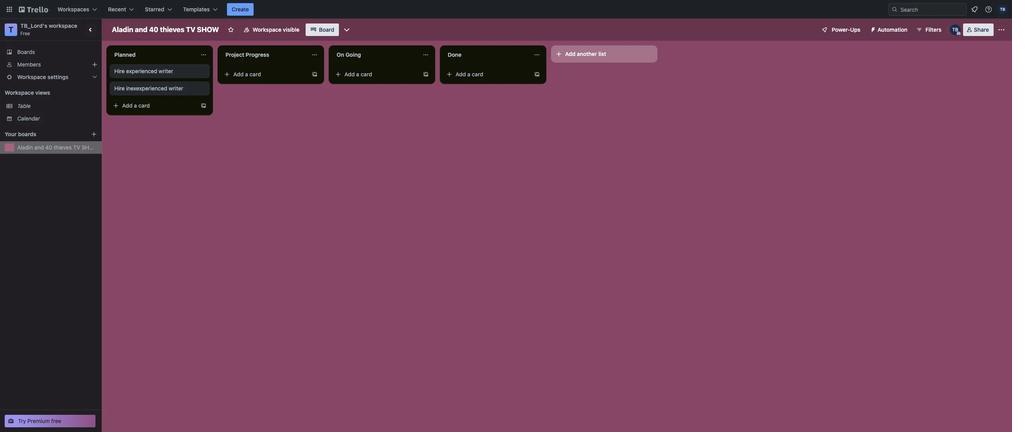 Task type: locate. For each thing, give the bounding box(es) containing it.
1 horizontal spatial create from template… image
[[312, 71, 318, 78]]

a down project progress
[[245, 71, 248, 78]]

thieves down starred dropdown button on the top of page
[[160, 25, 185, 34]]

workspace visible
[[253, 26, 300, 33]]

visible
[[283, 26, 300, 33]]

Search field
[[899, 4, 967, 15]]

hire experienced writer link
[[114, 67, 205, 75]]

workspaces button
[[53, 3, 102, 16]]

hire inexexperienced writer
[[114, 85, 183, 92]]

show
[[197, 25, 219, 34], [82, 144, 98, 151]]

board link
[[306, 24, 339, 36]]

0 notifications image
[[971, 5, 980, 14]]

tv down templates
[[186, 25, 195, 34]]

automation
[[878, 26, 908, 33]]

0 vertical spatial tv
[[186, 25, 195, 34]]

calendar link
[[17, 115, 97, 123]]

add a card down project progress
[[233, 71, 261, 78]]

workspace settings button
[[0, 71, 102, 83]]

aladin down boards
[[17, 144, 33, 151]]

0 vertical spatial writer
[[159, 68, 173, 74]]

customize views image
[[343, 26, 351, 34]]

this member is an admin of this board. image
[[958, 32, 961, 35]]

add a card button for done
[[443, 68, 531, 81]]

power-ups button
[[817, 24, 866, 36]]

templates
[[183, 6, 210, 13]]

1 vertical spatial writer
[[169, 85, 183, 92]]

recent button
[[103, 3, 139, 16]]

create from template… image
[[312, 71, 318, 78], [423, 71, 429, 78], [201, 103, 207, 109]]

1 vertical spatial workspace
[[17, 74, 46, 80]]

and inside board name text field
[[135, 25, 148, 34]]

0 vertical spatial thieves
[[160, 25, 185, 34]]

star or unstar board image
[[228, 27, 234, 33]]

add another list button
[[551, 45, 658, 63]]

power-ups
[[832, 26, 861, 33]]

thieves
[[160, 25, 185, 34], [54, 144, 72, 151]]

aladin down recent dropdown button at top
[[112, 25, 133, 34]]

thieves inside aladin and 40 thieves tv show link
[[54, 144, 72, 151]]

tv
[[186, 25, 195, 34], [73, 144, 80, 151]]

add a card down going
[[345, 71, 373, 78]]

0 horizontal spatial tv
[[73, 144, 80, 151]]

a down going
[[356, 71, 360, 78]]

40 down starred
[[149, 25, 159, 34]]

writer for hire inexexperienced writer
[[169, 85, 183, 92]]

add down done
[[456, 71, 466, 78]]

writer for hire experienced writer
[[159, 68, 173, 74]]

add down project on the left
[[233, 71, 244, 78]]

card down 'inexexperienced'
[[138, 102, 150, 109]]

add a card button down hire inexexperienced writer
[[110, 99, 197, 112]]

a down 'inexexperienced'
[[134, 102, 137, 109]]

a down done text box
[[468, 71, 471, 78]]

add board image
[[91, 131, 97, 137]]

try premium free
[[18, 418, 61, 425]]

card down done text box
[[472, 71, 484, 78]]

writer
[[159, 68, 173, 74], [169, 85, 183, 92]]

1 horizontal spatial and
[[135, 25, 148, 34]]

2 hire from the top
[[114, 85, 125, 92]]

on going
[[337, 51, 361, 58]]

add a card
[[233, 71, 261, 78], [345, 71, 373, 78], [456, 71, 484, 78], [122, 102, 150, 109]]

1 horizontal spatial aladin and 40 thieves tv show
[[112, 25, 219, 34]]

0 horizontal spatial thieves
[[54, 144, 72, 151]]

t
[[9, 25, 13, 34]]

add for planned
[[122, 102, 133, 109]]

show down templates dropdown button
[[197, 25, 219, 34]]

a
[[245, 71, 248, 78], [356, 71, 360, 78], [468, 71, 471, 78], [134, 102, 137, 109]]

aladin and 40 thieves tv show down "your boards with 1 items" element
[[17, 144, 98, 151]]

0 horizontal spatial 40
[[45, 144, 52, 151]]

power-
[[832, 26, 851, 33]]

writer down hire experienced writer link
[[169, 85, 183, 92]]

workspace down members
[[17, 74, 46, 80]]

and
[[135, 25, 148, 34], [34, 144, 44, 151]]

card down "progress"
[[250, 71, 261, 78]]

0 vertical spatial and
[[135, 25, 148, 34]]

1 horizontal spatial 40
[[149, 25, 159, 34]]

workspace inside popup button
[[17, 74, 46, 80]]

0 horizontal spatial create from template… image
[[201, 103, 207, 109]]

1 vertical spatial 40
[[45, 144, 52, 151]]

ups
[[851, 26, 861, 33]]

starred
[[145, 6, 164, 13]]

1 vertical spatial aladin
[[17, 144, 33, 151]]

add down 'inexexperienced'
[[122, 102, 133, 109]]

workspace views
[[5, 89, 50, 96]]

hire
[[114, 68, 125, 74], [114, 85, 125, 92]]

back to home image
[[19, 3, 48, 16]]

add a card button down 'on going' 'text box'
[[332, 68, 420, 81]]

open information menu image
[[985, 5, 993, 13]]

hire down the planned
[[114, 68, 125, 74]]

members link
[[0, 58, 102, 71]]

views
[[35, 89, 50, 96]]

and down "your boards with 1 items" element
[[34, 144, 44, 151]]

aladin and 40 thieves tv show
[[112, 25, 219, 34], [17, 144, 98, 151]]

starred button
[[140, 3, 177, 16]]

Planned text field
[[110, 49, 196, 61]]

t link
[[5, 24, 17, 36]]

show down add board "image"
[[82, 144, 98, 151]]

add a card down 'inexexperienced'
[[122, 102, 150, 109]]

create from template… image
[[534, 71, 541, 78]]

add a card button for on going
[[332, 68, 420, 81]]

1 vertical spatial thieves
[[54, 144, 72, 151]]

aladin and 40 thieves tv show inside board name text field
[[112, 25, 219, 34]]

1 horizontal spatial thieves
[[160, 25, 185, 34]]

1 horizontal spatial show
[[197, 25, 219, 34]]

calendar
[[17, 115, 40, 122]]

1 horizontal spatial aladin
[[112, 25, 133, 34]]

workspace
[[49, 22, 77, 29]]

0 vertical spatial workspace
[[253, 26, 282, 33]]

Project Progress text field
[[221, 49, 307, 61]]

aladin and 40 thieves tv show down starred dropdown button on the top of page
[[112, 25, 219, 34]]

add down on going on the left
[[345, 71, 355, 78]]

your
[[5, 131, 17, 137]]

workspace up table at top
[[5, 89, 34, 96]]

try
[[18, 418, 26, 425]]

0 horizontal spatial aladin and 40 thieves tv show
[[17, 144, 98, 151]]

add a card button
[[221, 68, 309, 81], [332, 68, 420, 81], [443, 68, 531, 81], [110, 99, 197, 112]]

hire for hire inexexperienced writer
[[114, 85, 125, 92]]

hire left 'inexexperienced'
[[114, 85, 125, 92]]

aladin
[[112, 25, 133, 34], [17, 144, 33, 151]]

card down 'on going' 'text box'
[[361, 71, 373, 78]]

a for done
[[468, 71, 471, 78]]

sm image
[[867, 24, 878, 34]]

add left another
[[566, 51, 576, 57]]

your boards
[[5, 131, 36, 137]]

add a card button down project progress text box
[[221, 68, 309, 81]]

Done text field
[[443, 49, 530, 61]]

0 vertical spatial aladin and 40 thieves tv show
[[112, 25, 219, 34]]

0 vertical spatial aladin
[[112, 25, 133, 34]]

1 hire from the top
[[114, 68, 125, 74]]

add a card button down done text box
[[443, 68, 531, 81]]

0 horizontal spatial and
[[34, 144, 44, 151]]

2 vertical spatial workspace
[[5, 89, 34, 96]]

0 vertical spatial 40
[[149, 25, 159, 34]]

writer up hire inexexperienced writer link
[[159, 68, 173, 74]]

a for project progress
[[245, 71, 248, 78]]

boards
[[17, 49, 35, 55]]

0 vertical spatial hire
[[114, 68, 125, 74]]

going
[[346, 51, 361, 58]]

show menu image
[[998, 26, 1006, 34]]

0 vertical spatial show
[[197, 25, 219, 34]]

add a card down done
[[456, 71, 484, 78]]

0 horizontal spatial aladin
[[17, 144, 33, 151]]

card for project progress
[[250, 71, 261, 78]]

and down starred
[[135, 25, 148, 34]]

templates button
[[178, 3, 222, 16]]

add for project progress
[[233, 71, 244, 78]]

0 horizontal spatial show
[[82, 144, 98, 151]]

add
[[566, 51, 576, 57], [233, 71, 244, 78], [345, 71, 355, 78], [456, 71, 466, 78], [122, 102, 133, 109]]

1 horizontal spatial tv
[[186, 25, 195, 34]]

workspace inside button
[[253, 26, 282, 33]]

thieves down "your boards with 1 items" element
[[54, 144, 72, 151]]

1 vertical spatial hire
[[114, 85, 125, 92]]

40 down "your boards with 1 items" element
[[45, 144, 52, 151]]

tv down calendar link
[[73, 144, 80, 151]]

hire inexexperienced writer link
[[114, 85, 205, 92]]

1 vertical spatial tv
[[73, 144, 80, 151]]

workspace
[[253, 26, 282, 33], [17, 74, 46, 80], [5, 89, 34, 96]]

40
[[149, 25, 159, 34], [45, 144, 52, 151]]

on
[[337, 51, 344, 58]]

2 horizontal spatial create from template… image
[[423, 71, 429, 78]]

boards link
[[0, 46, 102, 58]]

card
[[250, 71, 261, 78], [361, 71, 373, 78], [472, 71, 484, 78], [138, 102, 150, 109]]

1 vertical spatial show
[[82, 144, 98, 151]]

workspace left visible
[[253, 26, 282, 33]]



Task type: vqa. For each thing, say whether or not it's contained in the screenshot.
MARIA'S
no



Task type: describe. For each thing, give the bounding box(es) containing it.
add a card button for planned
[[110, 99, 197, 112]]

primary element
[[0, 0, 1013, 19]]

filters button
[[914, 24, 945, 36]]

board
[[319, 26, 335, 33]]

add a card for planned
[[122, 102, 150, 109]]

create
[[232, 6, 249, 13]]

planned
[[114, 51, 136, 58]]

share
[[975, 26, 990, 33]]

members
[[17, 61, 41, 68]]

add for done
[[456, 71, 466, 78]]

workspace navigation collapse icon image
[[85, 24, 96, 35]]

workspace for workspace views
[[5, 89, 34, 96]]

recent
[[108, 6, 126, 13]]

card for on going
[[361, 71, 373, 78]]

another
[[577, 51, 597, 57]]

tb_lord's workspace free
[[20, 22, 77, 36]]

tv inside board name text field
[[186, 25, 195, 34]]

aladin inside board name text field
[[112, 25, 133, 34]]

create from template… image for progress
[[312, 71, 318, 78]]

filters
[[926, 26, 942, 33]]

free
[[20, 31, 30, 36]]

experienced
[[126, 68, 157, 74]]

project
[[226, 51, 244, 58]]

add a card for on going
[[345, 71, 373, 78]]

workspace visible button
[[239, 24, 304, 36]]

add a card for project progress
[[233, 71, 261, 78]]

add another list
[[566, 51, 607, 57]]

your boards with 1 items element
[[5, 130, 79, 139]]

table link
[[17, 102, 97, 110]]

table
[[17, 103, 31, 109]]

tb_lord's
[[20, 22, 47, 29]]

share button
[[964, 24, 994, 36]]

card for planned
[[138, 102, 150, 109]]

show inside board name text field
[[197, 25, 219, 34]]

project progress
[[226, 51, 269, 58]]

Board name text field
[[108, 24, 223, 36]]

premium
[[27, 418, 50, 425]]

progress
[[246, 51, 269, 58]]

try premium free button
[[5, 415, 96, 428]]

hire experienced writer
[[114, 68, 173, 74]]

On Going text field
[[332, 49, 418, 61]]

workspace for workspace visible
[[253, 26, 282, 33]]

done
[[448, 51, 462, 58]]

add a card button for project progress
[[221, 68, 309, 81]]

workspaces
[[58, 6, 89, 13]]

40 inside board name text field
[[149, 25, 159, 34]]

hire for hire experienced writer
[[114, 68, 125, 74]]

tb_lord (tylerblack44) image
[[950, 24, 961, 35]]

a for planned
[[134, 102, 137, 109]]

1 vertical spatial and
[[34, 144, 44, 151]]

a for on going
[[356, 71, 360, 78]]

tb_lord's workspace link
[[20, 22, 77, 29]]

thieves inside board name text field
[[160, 25, 185, 34]]

inexexperienced
[[126, 85, 167, 92]]

list
[[599, 51, 607, 57]]

boards
[[18, 131, 36, 137]]

1 vertical spatial aladin and 40 thieves tv show
[[17, 144, 98, 151]]

workspace settings
[[17, 74, 68, 80]]

free
[[51, 418, 61, 425]]

add a card for done
[[456, 71, 484, 78]]

tyler black (tylerblack44) image
[[999, 5, 1008, 14]]

create button
[[227, 3, 254, 16]]

automation button
[[867, 24, 913, 36]]

search image
[[892, 6, 899, 13]]

card for done
[[472, 71, 484, 78]]

workspace for workspace settings
[[17, 74, 46, 80]]

settings
[[48, 74, 68, 80]]

create from template… image for going
[[423, 71, 429, 78]]

aladin and 40 thieves tv show link
[[17, 144, 98, 152]]

add for on going
[[345, 71, 355, 78]]



